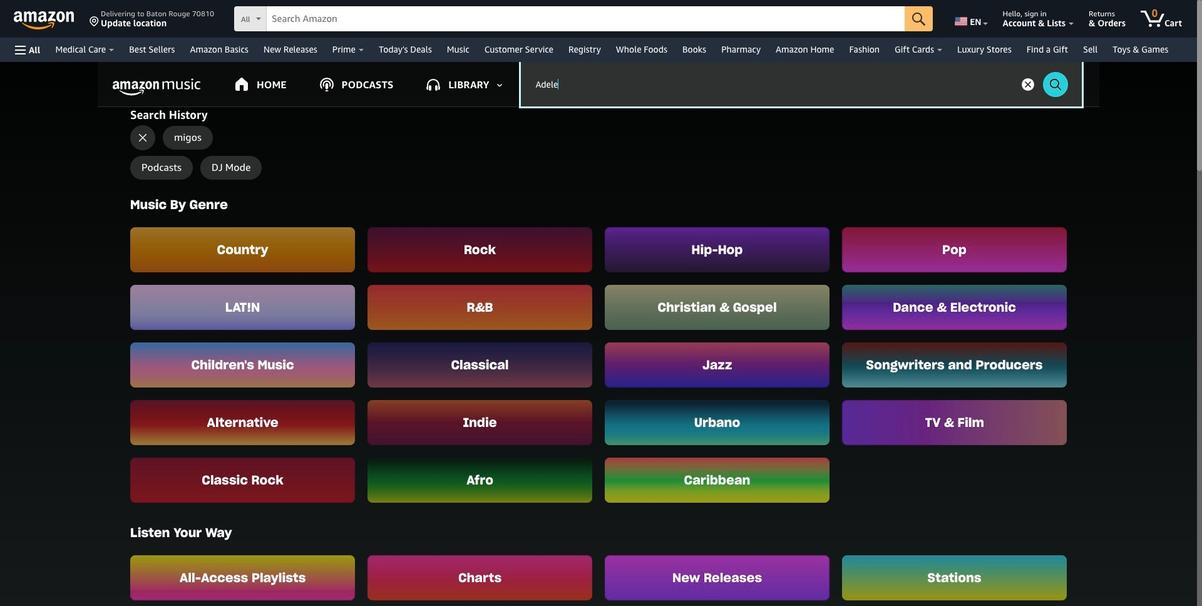 Task type: vqa. For each thing, say whether or not it's contained in the screenshot.
Delete icon dropdown image
no



Task type: locate. For each thing, give the bounding box(es) containing it.
navigation navigation
[[0, 0, 1198, 62]]

none submit inside navigation navigation
[[905, 6, 933, 31]]

Search Amazon text field
[[267, 7, 905, 31]]

None search field
[[234, 6, 933, 33]]

Search search field
[[521, 62, 1082, 106]]

None submit
[[905, 6, 933, 31]]

amazon image
[[14, 11, 75, 30]]



Task type: describe. For each thing, give the bounding box(es) containing it.
amazon music image
[[113, 78, 200, 96]]

none search field inside navigation navigation
[[234, 6, 933, 33]]



